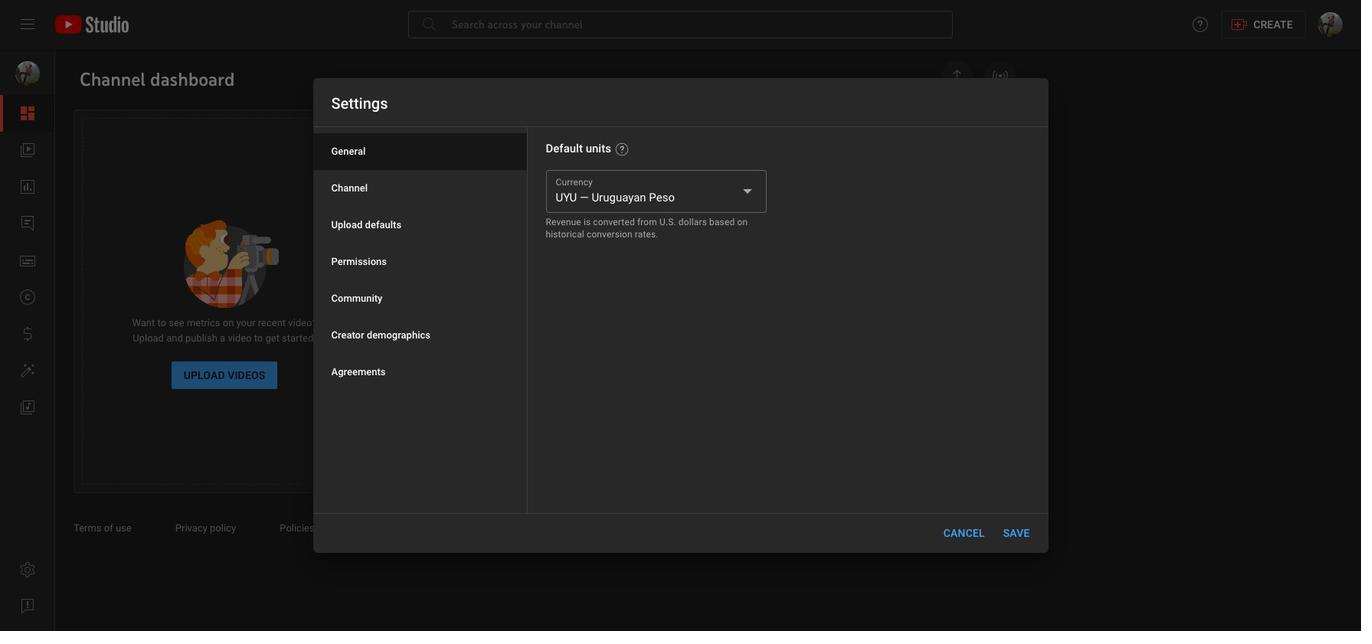 Task type: locate. For each thing, give the bounding box(es) containing it.
1 vertical spatial on
[[223, 317, 234, 329]]

1 horizontal spatial upload
[[184, 369, 225, 381]]

community
[[331, 293, 383, 304]]

terms of use link
[[74, 522, 146, 534]]

0 horizontal spatial of
[[104, 522, 113, 534]]

current subscribers 0
[[413, 155, 500, 200]]

0 vertical spatial upload
[[331, 219, 363, 231]]

0 horizontal spatial on
[[223, 317, 234, 329]]

channel up "current"
[[413, 128, 463, 144]]

on right based
[[737, 217, 748, 227]]

1 vertical spatial analytics
[[499, 410, 556, 422]]

2 horizontal spatial to
[[430, 410, 444, 422]]

channel
[[793, 213, 828, 224], [447, 410, 497, 422]]

analytics inside button
[[499, 410, 556, 422]]

demographics
[[367, 329, 430, 341]]

"top community clips" shelf available now
[[733, 170, 918, 182]]

upload left defaults
[[331, 219, 363, 231]]

get
[[265, 332, 279, 344]]

units
[[586, 142, 611, 155]]

0 vertical spatial of
[[781, 213, 790, 224]]

clips"
[[808, 170, 832, 182]]

defaults
[[365, 219, 401, 231]]

0 vertical spatial on
[[737, 217, 748, 227]]

from
[[637, 217, 657, 227]]

privacy
[[175, 522, 207, 534]]

"top community clips" shelf available now link
[[733, 156, 997, 198]]

menu containing general
[[313, 133, 527, 391]]

1 horizontal spatial channel
[[413, 128, 463, 144]]

on
[[737, 217, 748, 227], [223, 317, 234, 329]]

1 vertical spatial channel
[[447, 410, 497, 422]]

to inside button
[[430, 410, 444, 422]]

analytics
[[467, 128, 522, 144], [499, 410, 556, 422]]

1 horizontal spatial to
[[254, 332, 263, 344]]

uruguayan
[[592, 191, 646, 205]]

upload inside settings dialog
[[331, 219, 363, 231]]

channel inside button
[[447, 410, 497, 422]]

channel
[[413, 128, 463, 144], [331, 182, 368, 194]]

0 horizontal spatial upload
[[133, 332, 164, 344]]

0 vertical spatial to
[[157, 317, 166, 329]]

1 vertical spatial to
[[254, 332, 263, 344]]

2 vertical spatial upload
[[184, 369, 225, 381]]

general
[[331, 146, 366, 157]]

is
[[584, 217, 591, 227]]

privacy policy
[[175, 522, 238, 534]]

0 vertical spatial channel
[[413, 128, 463, 144]]

1 horizontal spatial of
[[781, 213, 790, 224]]

based
[[709, 217, 735, 227]]

channel analytics
[[413, 128, 522, 144]]

of inside "expansion of channel permissions" link
[[781, 213, 790, 224]]

to left see at left
[[157, 317, 166, 329]]

channel for to
[[447, 410, 497, 422]]

2 vertical spatial to
[[430, 410, 444, 422]]

1 vertical spatial of
[[104, 522, 113, 534]]

upload down publish
[[184, 369, 225, 381]]

rates.
[[635, 229, 658, 240]]

go
[[413, 410, 428, 422]]

of left the use
[[104, 522, 113, 534]]

menu
[[313, 133, 527, 391]]

terms
[[74, 522, 102, 534]]

converted
[[593, 217, 635, 227]]

peso
[[649, 191, 675, 205]]

1 vertical spatial upload
[[133, 332, 164, 344]]

a
[[220, 332, 225, 344]]

terms of use
[[74, 522, 134, 534]]

channel down general
[[331, 182, 368, 194]]

to left get
[[254, 332, 263, 344]]

on up a
[[223, 317, 234, 329]]

1 vertical spatial channel
[[331, 182, 368, 194]]

want
[[132, 317, 155, 329]]

2 horizontal spatial upload
[[331, 219, 363, 231]]

of
[[781, 213, 790, 224], [104, 522, 113, 534]]

to right go
[[430, 410, 444, 422]]

revenue is converted from u.s. dollars based on historical conversion rates.
[[546, 217, 748, 240]]

0 horizontal spatial channel
[[447, 410, 497, 422]]

to for want
[[157, 317, 166, 329]]

0 vertical spatial channel
[[793, 213, 828, 224]]

default
[[546, 142, 583, 155]]

tooltip
[[614, 142, 629, 157]]

settings dialog
[[313, 78, 1048, 553]]

recent
[[258, 317, 286, 329]]

save button
[[997, 519, 1036, 547]]

expansion of channel permissions link
[[733, 199, 997, 241]]

channel for of
[[793, 213, 828, 224]]

upload down want
[[133, 332, 164, 344]]

uyu
[[556, 191, 577, 205]]

0 vertical spatial analytics
[[467, 128, 522, 144]]

of right 'expansion'
[[781, 213, 790, 224]]

channel for channel
[[331, 182, 368, 194]]

to
[[157, 317, 166, 329], [254, 332, 263, 344], [430, 410, 444, 422]]

0 horizontal spatial to
[[157, 317, 166, 329]]

channel down clips"
[[793, 213, 828, 224]]

upload
[[331, 219, 363, 231], [133, 332, 164, 344], [184, 369, 225, 381]]

policies & safety link
[[280, 522, 368, 534]]

1 horizontal spatial channel
[[793, 213, 828, 224]]

upload defaults
[[331, 219, 401, 231]]

tooltip inside settings dialog
[[614, 142, 629, 157]]

upload videos button
[[171, 362, 278, 389]]

channel right go
[[447, 410, 497, 422]]

upload inside button
[[184, 369, 225, 381]]

channel inside menu
[[331, 182, 368, 194]]

0 horizontal spatial channel
[[331, 182, 368, 194]]

safety
[[326, 522, 354, 534]]

1 horizontal spatial on
[[737, 217, 748, 227]]

—
[[580, 191, 589, 205]]



Task type: describe. For each thing, give the bounding box(es) containing it.
metrics
[[187, 317, 220, 329]]

upload videos
[[184, 369, 265, 381]]

policies & safety
[[280, 522, 356, 534]]

your
[[236, 317, 256, 329]]

video
[[228, 332, 252, 344]]

expansion
[[733, 213, 779, 224]]

cancel
[[944, 527, 985, 539]]

publish
[[185, 332, 217, 344]]

go to channel analytics
[[413, 410, 556, 422]]

subscribers
[[448, 155, 500, 167]]

and
[[166, 332, 183, 344]]

settings
[[331, 94, 388, 113]]

save
[[1003, 527, 1030, 539]]

current
[[413, 155, 446, 167]]

&
[[317, 522, 323, 534]]

policy
[[210, 522, 236, 534]]

upload inside the want to see metrics on your recent video? upload and publish a video to get started.
[[133, 332, 164, 344]]

default units
[[546, 142, 611, 155]]

started.
[[282, 332, 316, 344]]

to for go
[[430, 410, 444, 422]]

0
[[413, 169, 427, 200]]

want to see metrics on your recent video? upload and publish a video to get started.
[[132, 317, 317, 344]]

creator
[[331, 329, 364, 341]]

of for expansion
[[781, 213, 790, 224]]

of for terms
[[104, 522, 113, 534]]

see
[[169, 317, 184, 329]]

video?
[[288, 317, 317, 329]]

on inside the revenue is converted from u.s. dollars based on historical conversion rates.
[[737, 217, 748, 227]]

creator demographics
[[331, 329, 430, 341]]

"top
[[733, 170, 753, 182]]

currency
[[556, 177, 593, 188]]

revenue
[[546, 217, 581, 227]]

policies
[[280, 522, 315, 534]]

use
[[116, 522, 131, 534]]

videos
[[228, 369, 265, 381]]

account image
[[1318, 12, 1343, 37]]

cancel button
[[937, 519, 991, 547]]

go to channel analytics link
[[394, 402, 695, 430]]

permissions
[[830, 213, 885, 224]]

upload for upload defaults
[[331, 219, 363, 231]]

upload for upload videos
[[184, 369, 225, 381]]

conversion
[[587, 229, 633, 240]]

historical
[[546, 229, 584, 240]]

privacy policy link
[[175, 522, 251, 534]]

available
[[858, 170, 897, 182]]

community
[[755, 170, 805, 182]]

agreements
[[331, 366, 386, 378]]

expansion of channel permissions
[[733, 213, 885, 224]]

u.s.
[[659, 217, 676, 227]]

create
[[1253, 18, 1293, 31]]

currency uyu — uruguayan peso
[[556, 177, 675, 205]]

channel for channel analytics
[[413, 128, 463, 144]]

go to channel analytics button
[[407, 402, 563, 430]]

create button
[[1222, 11, 1306, 38]]

now
[[900, 170, 918, 182]]

on inside the want to see metrics on your recent video? upload and publish a video to get started.
[[223, 317, 234, 329]]

shelf
[[834, 170, 856, 182]]

permissions
[[331, 256, 387, 267]]

dollars
[[679, 217, 707, 227]]

menu inside settings dialog
[[313, 133, 527, 391]]



Task type: vqa. For each thing, say whether or not it's contained in the screenshot.
community
yes



